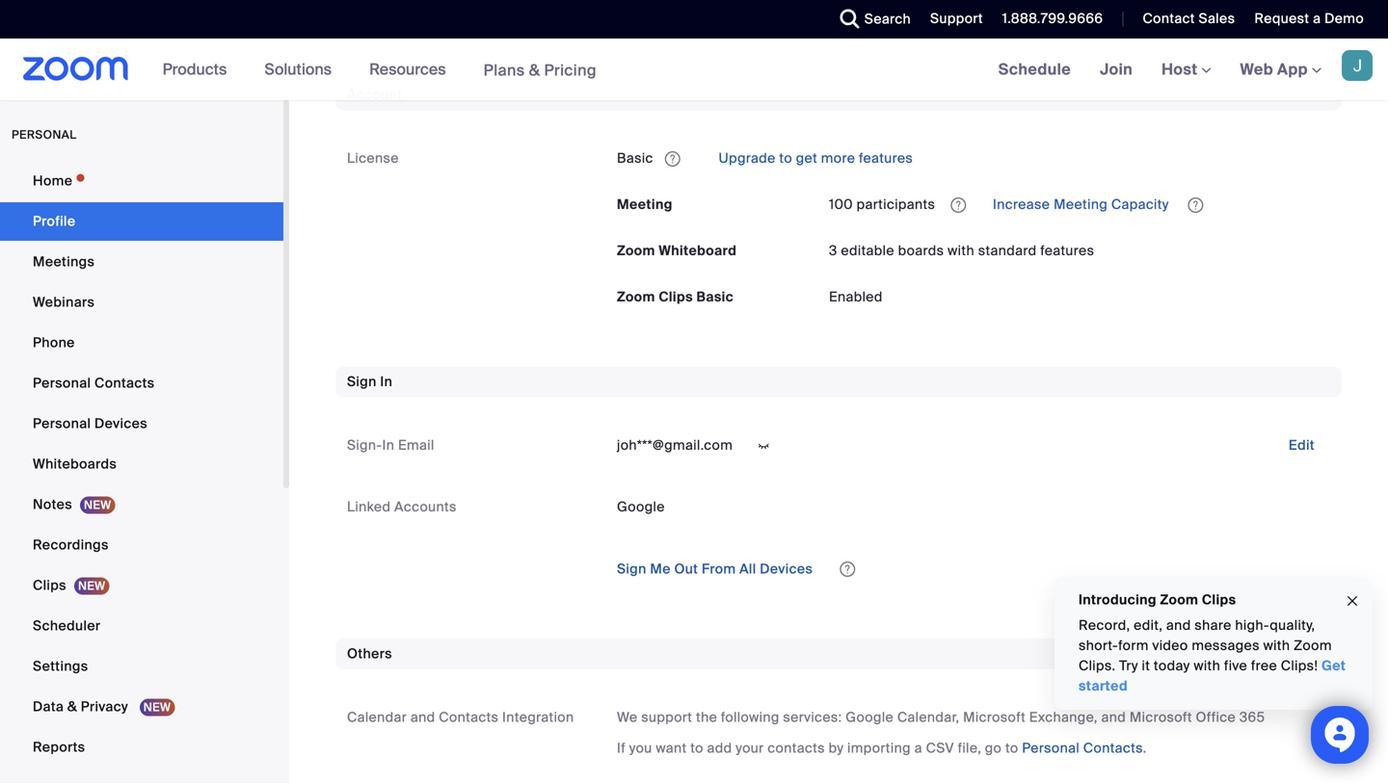 Task type: describe. For each thing, give the bounding box(es) containing it.
messages
[[1192, 637, 1260, 655]]

settings
[[33, 658, 88, 676]]

we support the following services: google calendar, microsoft exchange, and microsoft office 365
[[617, 709, 1265, 727]]

banner containing products
[[0, 39, 1388, 102]]

in for sign-
[[382, 437, 395, 455]]

sign-in email
[[347, 437, 434, 455]]

2 vertical spatial with
[[1194, 657, 1221, 675]]

schedule
[[998, 59, 1071, 80]]

license
[[347, 149, 399, 167]]

notes link
[[0, 486, 283, 524]]

close image
[[1345, 591, 1360, 613]]

zoom down zoom whiteboard
[[617, 288, 655, 306]]

learn more about your meeting license image
[[945, 197, 972, 214]]

host
[[1162, 59, 1202, 80]]

profile picture image
[[1342, 50, 1373, 81]]

devices inside personal devices link
[[95, 415, 148, 433]]

get
[[1322, 657, 1346, 675]]

home link
[[0, 162, 283, 201]]

1.888.799.9666 button up schedule
[[988, 0, 1108, 39]]

reports
[[33, 739, 85, 757]]

0 vertical spatial a
[[1313, 10, 1321, 27]]

edit for 2nd 'edit' button from the bottom
[[1289, 1, 1315, 19]]

1 horizontal spatial to
[[779, 149, 792, 167]]

sign for sign me out from all devices
[[617, 561, 647, 579]]

contacts
[[768, 740, 825, 758]]

search
[[864, 10, 911, 28]]

share
[[1195, 617, 1232, 635]]

edit for second 'edit' button
[[1289, 437, 1315, 455]]

upgrade
[[719, 149, 776, 167]]

1 vertical spatial basic
[[697, 288, 734, 306]]

email
[[398, 437, 434, 455]]

resources button
[[369, 39, 455, 100]]

integration
[[502, 709, 574, 727]]

services:
[[783, 709, 842, 727]]

account
[[347, 86, 402, 104]]

join
[[1100, 59, 1133, 80]]

365
[[1240, 709, 1265, 727]]

high-
[[1235, 617, 1270, 635]]

try
[[1119, 657, 1138, 675]]

meetings link
[[0, 243, 283, 282]]

webinars
[[33, 294, 95, 311]]

1 meeting from the left
[[617, 196, 673, 214]]

1 microsoft from the left
[[963, 709, 1026, 727]]

file,
[[958, 740, 981, 758]]

0 horizontal spatial and
[[411, 709, 435, 727]]

linked
[[347, 498, 391, 516]]

data & privacy
[[33, 698, 132, 716]]

request a demo
[[1255, 10, 1364, 27]]

your
[[736, 740, 764, 758]]

zoom up edit,
[[1160, 591, 1199, 609]]

2 horizontal spatial clips
[[1202, 591, 1236, 609]]

whiteboard
[[659, 242, 737, 260]]

& for plans
[[529, 60, 540, 80]]

personal menu menu
[[0, 162, 283, 769]]

contacts inside personal menu menu
[[95, 375, 155, 392]]

sign me out from all devices
[[617, 561, 813, 579]]

1 vertical spatial google
[[846, 709, 894, 727]]

3
[[829, 242, 837, 260]]

five
[[1224, 657, 1248, 675]]

contact
[[1143, 10, 1195, 27]]

product information navigation
[[148, 39, 611, 102]]

upgrade to get more features
[[715, 149, 913, 167]]

1.888.799.9666
[[1002, 10, 1103, 27]]

we
[[617, 709, 638, 727]]

introducing zoom clips
[[1079, 591, 1236, 609]]

learn more about increasing meeting capacity image
[[1182, 197, 1209, 214]]

others
[[347, 646, 392, 663]]

schedule link
[[984, 39, 1086, 100]]

standard
[[978, 242, 1037, 260]]

sign for sign in
[[347, 373, 377, 391]]

zoom whiteboard
[[617, 242, 737, 260]]

boards
[[898, 242, 944, 260]]

0 horizontal spatial with
[[948, 242, 975, 260]]

video
[[1152, 637, 1188, 655]]

csv
[[926, 740, 954, 758]]

personal devices link
[[0, 405, 283, 443]]

calendar,
[[897, 709, 960, 727]]

capacity
[[1111, 196, 1169, 214]]

calendar
[[347, 709, 407, 727]]

meeting inside application
[[1054, 196, 1108, 214]]

webinars link
[[0, 283, 283, 322]]

get
[[796, 149, 818, 167]]

application containing 100 participants
[[829, 189, 1330, 220]]

edit,
[[1134, 617, 1163, 635]]

zoom up zoom clips basic
[[617, 242, 655, 260]]

sign me out from all devices application
[[602, 554, 1330, 585]]

home
[[33, 172, 73, 190]]

the
[[696, 709, 717, 727]]

exchange,
[[1029, 709, 1098, 727]]

personal for personal contacts
[[33, 375, 91, 392]]

zoom logo image
[[23, 57, 129, 81]]

personal for personal devices
[[33, 415, 91, 433]]

scheduler link
[[0, 607, 283, 646]]

you
[[629, 740, 652, 758]]

plans & pricing
[[484, 60, 597, 80]]

solutions
[[265, 59, 332, 80]]

1 horizontal spatial clips
[[659, 288, 693, 306]]

application containing basic
[[617, 143, 1330, 174]]

in for sign
[[380, 373, 393, 391]]

notes
[[33, 496, 72, 514]]

all
[[740, 561, 756, 579]]

features inside application
[[859, 149, 913, 167]]

importing
[[847, 740, 911, 758]]

sign-
[[347, 437, 382, 455]]

1 horizontal spatial and
[[1101, 709, 1126, 727]]

enabled
[[829, 288, 883, 306]]

2 horizontal spatial contacts
[[1083, 740, 1143, 758]]

reports link
[[0, 729, 283, 767]]

by
[[829, 740, 844, 758]]

whiteboards
[[33, 456, 117, 473]]

0 horizontal spatial a
[[915, 740, 922, 758]]



Task type: vqa. For each thing, say whether or not it's contained in the screenshot.
Contacts inside the 'Personal Menu' menu
yes



Task type: locate. For each thing, give the bounding box(es) containing it.
support
[[641, 709, 692, 727]]

2 vertical spatial personal
[[1022, 740, 1080, 758]]

0 horizontal spatial clips
[[33, 577, 66, 595]]

office
[[1196, 709, 1236, 727]]

application up learn more about your meeting license icon
[[617, 143, 1330, 174]]

1 edit from the top
[[1289, 1, 1315, 19]]

zoom clips basic
[[617, 288, 734, 306]]

1 vertical spatial devices
[[760, 561, 813, 579]]

0 vertical spatial sign
[[347, 373, 377, 391]]

to right go
[[1005, 740, 1019, 758]]

1 vertical spatial edit button
[[1273, 430, 1330, 461]]

in up "sign-in email"
[[380, 373, 393, 391]]

0 vertical spatial features
[[859, 149, 913, 167]]

1 horizontal spatial meeting
[[1054, 196, 1108, 214]]

sign up sign-
[[347, 373, 377, 391]]

request
[[1255, 10, 1310, 27]]

0 vertical spatial devices
[[95, 415, 148, 433]]

go
[[985, 740, 1002, 758]]

basic
[[617, 149, 653, 167], [697, 288, 734, 306]]

host button
[[1162, 59, 1211, 80]]

features down increase meeting capacity link
[[1040, 242, 1095, 260]]

application up standard
[[829, 189, 1330, 220]]

basic down whiteboard
[[697, 288, 734, 306]]

0 vertical spatial in
[[380, 373, 393, 391]]

sales
[[1199, 10, 1235, 27]]

google up 'me'
[[617, 498, 665, 516]]

personal contacts link down exchange,
[[1022, 740, 1143, 758]]

2 microsoft from the left
[[1130, 709, 1192, 727]]

products button
[[163, 39, 236, 100]]

1 vertical spatial in
[[382, 437, 395, 455]]

microsoft up "."
[[1130, 709, 1192, 727]]

settings link
[[0, 648, 283, 686]]

1 vertical spatial application
[[829, 189, 1330, 220]]

1 horizontal spatial &
[[529, 60, 540, 80]]

& right data in the bottom left of the page
[[67, 698, 77, 716]]

0 horizontal spatial microsoft
[[963, 709, 1026, 727]]

sign in
[[347, 373, 393, 391]]

1 horizontal spatial devices
[[760, 561, 813, 579]]

record, edit, and share high-quality, short-form video messages with zoom clips. try it today with five free clips!
[[1079, 617, 1332, 675]]

devices inside sign me out from all devices button
[[760, 561, 813, 579]]

banner
[[0, 39, 1388, 102]]

clips.
[[1079, 657, 1116, 675]]

google
[[617, 498, 665, 516], [846, 709, 894, 727]]

basic inside application
[[617, 149, 653, 167]]

today
[[1154, 657, 1190, 675]]

0 horizontal spatial meeting
[[617, 196, 673, 214]]

get started link
[[1079, 657, 1346, 696]]

zoom inside the "record, edit, and share high-quality, short-form video messages with zoom clips. try it today with five free clips!"
[[1294, 637, 1332, 655]]

microsoft up go
[[963, 709, 1026, 727]]

0 horizontal spatial devices
[[95, 415, 148, 433]]

and up video
[[1166, 617, 1191, 635]]

1 vertical spatial personal
[[33, 415, 91, 433]]

a left csv
[[915, 740, 922, 758]]

it
[[1142, 657, 1150, 675]]

0 vertical spatial google
[[617, 498, 665, 516]]

get started
[[1079, 657, 1346, 696]]

clips down zoom whiteboard
[[659, 288, 693, 306]]

0 vertical spatial edit
[[1289, 1, 1315, 19]]

clips link
[[0, 567, 283, 605]]

personal down exchange,
[[1022, 740, 1080, 758]]

1 horizontal spatial contacts
[[439, 709, 499, 727]]

in left email
[[382, 437, 395, 455]]

to left get
[[779, 149, 792, 167]]

1 vertical spatial features
[[1040, 242, 1095, 260]]

accounts
[[394, 498, 457, 516]]

web app button
[[1240, 59, 1322, 80]]

features
[[859, 149, 913, 167], [1040, 242, 1095, 260]]

resources
[[369, 59, 446, 80]]

with right "boards"
[[948, 242, 975, 260]]

products
[[163, 59, 227, 80]]

following
[[721, 709, 780, 727]]

personal down phone at the top of page
[[33, 375, 91, 392]]

clips up share at the bottom
[[1202, 591, 1236, 609]]

meetings navigation
[[984, 39, 1388, 102]]

1 vertical spatial with
[[1263, 637, 1290, 655]]

phone
[[33, 334, 75, 352]]

contacts left the integration
[[439, 709, 499, 727]]

increase meeting capacity link
[[989, 196, 1173, 214]]

recordings
[[33, 536, 109, 554]]

0 horizontal spatial contacts
[[95, 375, 155, 392]]

personal contacts link up personal devices link at the left bottom
[[0, 364, 283, 403]]

a left demo
[[1313, 10, 1321, 27]]

personal up whiteboards
[[33, 415, 91, 433]]

microsoft
[[963, 709, 1026, 727], [1130, 709, 1192, 727]]

0 horizontal spatial basic
[[617, 149, 653, 167]]

clips up scheduler
[[33, 577, 66, 595]]

upgrade to get more features link
[[715, 149, 913, 167]]

meeting
[[617, 196, 673, 214], [1054, 196, 1108, 214]]

recordings link
[[0, 526, 283, 565]]

devices right all
[[760, 561, 813, 579]]

request a demo link
[[1240, 0, 1388, 39], [1255, 10, 1364, 27]]

clips inside personal menu menu
[[33, 577, 66, 595]]

with down messages
[[1194, 657, 1221, 675]]

0 vertical spatial edit button
[[1273, 0, 1330, 26]]

contacts down exchange,
[[1083, 740, 1143, 758]]

0 horizontal spatial personal contacts link
[[0, 364, 283, 403]]

plans & pricing link
[[484, 60, 597, 80], [484, 60, 597, 80]]

0 horizontal spatial features
[[859, 149, 913, 167]]

solutions button
[[265, 39, 340, 100]]

with
[[948, 242, 975, 260], [1263, 637, 1290, 655], [1194, 657, 1221, 675]]

and inside the "record, edit, and share high-quality, short-form video messages with zoom clips. try it today with five free clips!"
[[1166, 617, 1191, 635]]

& for data
[[67, 698, 77, 716]]

data & privacy link
[[0, 688, 283, 727]]

0 vertical spatial &
[[529, 60, 540, 80]]

& inside personal menu menu
[[67, 698, 77, 716]]

0 horizontal spatial &
[[67, 698, 77, 716]]

a
[[1313, 10, 1321, 27], [915, 740, 922, 758]]

1 vertical spatial a
[[915, 740, 922, 758]]

demo
[[1325, 10, 1364, 27]]

to left add
[[690, 740, 704, 758]]

participants
[[857, 196, 935, 214]]

2 edit from the top
[[1289, 437, 1315, 455]]

learn more about signing out from all devices image
[[838, 563, 857, 577]]

personal contacts
[[33, 375, 155, 392]]

learn more about your license type image
[[663, 153, 682, 166]]

sign
[[347, 373, 377, 391], [617, 561, 647, 579]]

3 editable boards with standard features
[[829, 242, 1095, 260]]

1 vertical spatial personal contacts link
[[1022, 740, 1143, 758]]

join link
[[1086, 39, 1147, 100]]

in
[[380, 373, 393, 391], [382, 437, 395, 455]]

sign me out from all devices button
[[602, 555, 828, 585]]

profile
[[33, 213, 76, 230]]

and right calendar
[[411, 709, 435, 727]]

0 horizontal spatial to
[[690, 740, 704, 758]]

with up free
[[1263, 637, 1290, 655]]

1.888.799.9666 button up schedule 'link'
[[1002, 10, 1103, 27]]

meeting down learn more about your license type image
[[617, 196, 673, 214]]

search button
[[826, 0, 916, 39]]

record,
[[1079, 617, 1130, 635]]

and down started at the bottom
[[1101, 709, 1126, 727]]

data
[[33, 698, 64, 716]]

0 vertical spatial personal contacts link
[[0, 364, 283, 403]]

profile link
[[0, 202, 283, 241]]

personal devices
[[33, 415, 148, 433]]

meeting right increase on the right of page
[[1054, 196, 1108, 214]]

add
[[707, 740, 732, 758]]

2 vertical spatial contacts
[[1083, 740, 1143, 758]]

application
[[617, 143, 1330, 174], [829, 189, 1330, 220]]

pricing
[[544, 60, 597, 80]]

basic left learn more about your license type image
[[617, 149, 653, 167]]

edit button
[[1273, 0, 1330, 26], [1273, 430, 1330, 461]]

quality,
[[1270, 617, 1315, 635]]

contacts down phone link
[[95, 375, 155, 392]]

2 horizontal spatial to
[[1005, 740, 1019, 758]]

to
[[779, 149, 792, 167], [690, 740, 704, 758], [1005, 740, 1019, 758]]

clips!
[[1281, 657, 1318, 675]]

1 horizontal spatial sign
[[617, 561, 647, 579]]

me
[[650, 561, 671, 579]]

1 horizontal spatial with
[[1194, 657, 1221, 675]]

contact sales
[[1143, 10, 1235, 27]]

from
[[702, 561, 736, 579]]

1 horizontal spatial a
[[1313, 10, 1321, 27]]

if you want to add your contacts by importing a csv file, go to personal contacts .
[[617, 740, 1147, 758]]

2 meeting from the left
[[1054, 196, 1108, 214]]

0 vertical spatial with
[[948, 242, 975, 260]]

1 edit button from the top
[[1273, 0, 1330, 26]]

2 edit button from the top
[[1273, 430, 1330, 461]]

& inside product information navigation
[[529, 60, 540, 80]]

1 horizontal spatial personal contacts link
[[1022, 740, 1143, 758]]

want
[[656, 740, 687, 758]]

google up importing
[[846, 709, 894, 727]]

app
[[1277, 59, 1308, 80]]

personal
[[33, 375, 91, 392], [33, 415, 91, 433], [1022, 740, 1080, 758]]

1 horizontal spatial basic
[[697, 288, 734, 306]]

2 horizontal spatial and
[[1166, 617, 1191, 635]]

2 horizontal spatial with
[[1263, 637, 1290, 655]]

introducing
[[1079, 591, 1157, 609]]

0 vertical spatial personal
[[33, 375, 91, 392]]

whiteboards link
[[0, 445, 283, 484]]

out
[[674, 561, 698, 579]]

1 horizontal spatial microsoft
[[1130, 709, 1192, 727]]

& right plans
[[529, 60, 540, 80]]

devices up the "whiteboards" link
[[95, 415, 148, 433]]

0 horizontal spatial sign
[[347, 373, 377, 391]]

0 vertical spatial application
[[617, 143, 1330, 174]]

started
[[1079, 678, 1128, 696]]

features up 100 participants
[[859, 149, 913, 167]]

more
[[821, 149, 855, 167]]

web
[[1240, 59, 1273, 80]]

1 vertical spatial sign
[[617, 561, 647, 579]]

0 vertical spatial contacts
[[95, 375, 155, 392]]

1 vertical spatial contacts
[[439, 709, 499, 727]]

sign inside button
[[617, 561, 647, 579]]

1 horizontal spatial features
[[1040, 242, 1095, 260]]

0 vertical spatial basic
[[617, 149, 653, 167]]

increase meeting capacity
[[989, 196, 1173, 214]]

1 horizontal spatial google
[[846, 709, 894, 727]]

sign left 'me'
[[617, 561, 647, 579]]

0 horizontal spatial google
[[617, 498, 665, 516]]

1 vertical spatial &
[[67, 698, 77, 716]]

1 vertical spatial edit
[[1289, 437, 1315, 455]]

zoom up clips! in the right bottom of the page
[[1294, 637, 1332, 655]]



